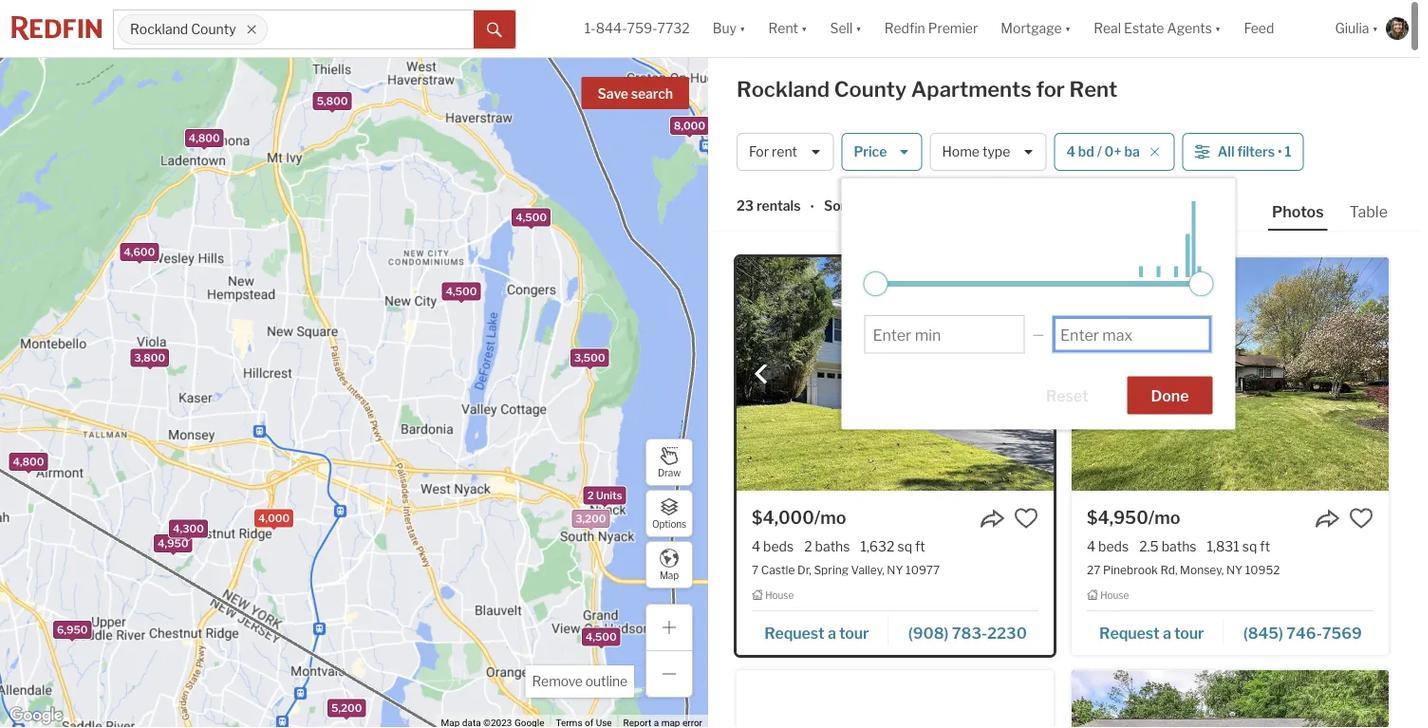 Task type: describe. For each thing, give the bounding box(es) containing it.
27 pinebrook rd, monsey, ny 10952
[[1087, 563, 1280, 577]]

7569
[[1322, 624, 1362, 642]]

(845) 746-7569
[[1244, 624, 1362, 642]]

buy
[[713, 20, 737, 36]]

request a tour button for $4,000
[[752, 617, 889, 645]]

4,300
[[173, 523, 204, 535]]

1,831 sq ft
[[1207, 538, 1271, 555]]

rockland for rockland county
[[130, 21, 188, 37]]

real estate agents ▾ button
[[1083, 0, 1233, 57]]

rent ▾ button
[[769, 0, 808, 57]]

buy ▾ button
[[713, 0, 746, 57]]

—
[[1033, 326, 1045, 342]]

rockland for rockland county apartments for rent
[[737, 76, 830, 102]]

county for rockland county
[[191, 21, 236, 37]]

request for $4,000
[[764, 624, 825, 642]]

favorite button image
[[1349, 506, 1374, 531]]

2 for 2 units
[[587, 489, 594, 502]]

0 vertical spatial 4,800
[[189, 132, 220, 145]]

for
[[749, 144, 769, 160]]

4 beds for $4,950 /mo
[[1087, 538, 1129, 555]]

• for rentals
[[810, 199, 815, 215]]

giulia
[[1335, 20, 1370, 36]]

filters
[[1238, 144, 1275, 160]]

2 units
[[587, 489, 622, 502]]

map button
[[646, 541, 693, 589]]

favorite button checkbox for $4,950 /mo
[[1349, 506, 1374, 531]]

dialog containing reset
[[842, 179, 1236, 430]]

ft for $4,950 /mo
[[1260, 538, 1271, 555]]

4,950
[[158, 537, 189, 550]]

(845)
[[1244, 624, 1284, 642]]

all
[[1218, 144, 1235, 160]]

a for $4,950 /mo
[[1163, 624, 1171, 642]]

7732
[[658, 20, 690, 36]]

0 horizontal spatial 4,800
[[13, 456, 44, 468]]

remove
[[532, 674, 583, 690]]

1 ny from the left
[[887, 563, 904, 577]]

mortgage
[[1001, 20, 1062, 36]]

save search button
[[582, 77, 689, 109]]

4,600
[[124, 246, 155, 258]]

1-844-759-7732
[[585, 20, 690, 36]]

rentals
[[757, 198, 801, 214]]

favorite button image
[[1014, 506, 1039, 531]]

(908) 783-2230 link
[[889, 615, 1039, 647]]

agents
[[1167, 20, 1212, 36]]

5 ▾ from the left
[[1215, 20, 1221, 36]]

house for $4,950
[[1101, 590, 1129, 601]]

all filters • 1 button
[[1183, 133, 1304, 171]]

$4,950
[[1087, 507, 1149, 528]]

rockland county apartments for rent
[[737, 76, 1118, 102]]

sell ▾
[[830, 20, 862, 36]]

photos
[[1272, 202, 1324, 221]]

1,632 sq ft
[[861, 538, 926, 555]]

submit search image
[[487, 23, 502, 38]]

real estate agents ▾
[[1094, 20, 1221, 36]]

draw button
[[646, 439, 693, 486]]

8,000
[[674, 120, 706, 132]]

10952
[[1246, 563, 1280, 577]]

mortgage ▾ button
[[1001, 0, 1071, 57]]

▾ for sell ▾
[[856, 20, 862, 36]]

outline
[[586, 674, 628, 690]]

photos button
[[1269, 201, 1346, 231]]

2.5 baths
[[1140, 538, 1197, 555]]

/mo for $4,950
[[1149, 507, 1181, 528]]

feed button
[[1233, 0, 1324, 57]]

sell
[[830, 20, 853, 36]]

Enter max text field
[[1061, 326, 1204, 344]]

real estate agents ▾ link
[[1094, 0, 1221, 57]]

746-
[[1287, 624, 1322, 642]]

7 castle dr, spring valley, ny 10977
[[752, 563, 940, 577]]

units
[[596, 489, 622, 502]]

0 horizontal spatial 4,500
[[446, 286, 477, 298]]

$4,950 /mo
[[1087, 507, 1181, 528]]

type
[[983, 144, 1011, 160]]

1 horizontal spatial 4,500
[[516, 211, 547, 224]]

minimum price slider
[[864, 272, 888, 296]]

feed
[[1244, 20, 1275, 36]]

redfin
[[885, 20, 926, 36]]

beds for $4,000
[[764, 538, 794, 555]]

4 inside 4 bd / 0+ ba 'button'
[[1067, 144, 1076, 160]]

4 bd / 0+ ba
[[1067, 144, 1140, 160]]

giulia ▾
[[1335, 20, 1379, 36]]

1
[[1285, 144, 1292, 160]]

3,500
[[574, 352, 605, 364]]

2 baths
[[804, 538, 850, 555]]

buy ▾
[[713, 20, 746, 36]]

ft for $4,000 /mo
[[915, 538, 926, 555]]

save search
[[598, 86, 673, 102]]

rent ▾
[[769, 20, 808, 36]]

photo of 27 pinebrook rd, monsey, ny 10952 image
[[1072, 257, 1389, 491]]

user photo image
[[1386, 17, 1409, 40]]

2.5
[[1140, 538, 1159, 555]]

(908) 783-2230
[[909, 624, 1027, 642]]

map region
[[0, 0, 856, 728]]

redfin premier button
[[873, 0, 990, 57]]

sq for $4,950 /mo
[[1243, 538, 1258, 555]]

23
[[737, 198, 754, 214]]

request a tour for $4,950
[[1100, 624, 1205, 642]]

for rent
[[749, 144, 798, 160]]

home
[[942, 144, 980, 160]]

/mo for $4,000
[[815, 507, 846, 528]]

price
[[854, 144, 887, 160]]

reset
[[1046, 387, 1089, 405]]

1 vertical spatial rent
[[1070, 76, 1118, 102]]

rent inside dropdown button
[[769, 20, 799, 36]]

request a tour for $4,000
[[764, 624, 869, 642]]

buy ▾ button
[[701, 0, 757, 57]]

baths for $4,000 /mo
[[815, 538, 850, 555]]

redfin premier
[[885, 20, 978, 36]]



Task type: locate. For each thing, give the bounding box(es) containing it.
pinebrook
[[1103, 563, 1158, 577]]

remove 4 bd / 0+ ba image
[[1150, 146, 1161, 158]]

rent right for
[[1070, 76, 1118, 102]]

2 favorite button checkbox from the left
[[1349, 506, 1374, 531]]

0 horizontal spatial favorite button checkbox
[[1014, 506, 1039, 531]]

1 sq from the left
[[898, 538, 913, 555]]

1 horizontal spatial sq
[[1243, 538, 1258, 555]]

0 horizontal spatial beds
[[764, 538, 794, 555]]

rent
[[772, 144, 798, 160]]

1 horizontal spatial •
[[1278, 144, 1282, 160]]

1 vertical spatial 4,500
[[446, 286, 477, 298]]

Enter min text field
[[873, 326, 1017, 344]]

request for $4,950
[[1100, 624, 1160, 642]]

2 horizontal spatial 4
[[1087, 538, 1096, 555]]

1 beds from the left
[[764, 538, 794, 555]]

remove outline
[[532, 674, 628, 690]]

0 horizontal spatial ft
[[915, 538, 926, 555]]

for rent button
[[737, 133, 834, 171]]

0 horizontal spatial rent
[[769, 20, 799, 36]]

county
[[191, 21, 236, 37], [834, 76, 907, 102]]

search
[[631, 86, 673, 102]]

1 horizontal spatial 4,800
[[189, 132, 220, 145]]

dr,
[[798, 563, 812, 577]]

0 horizontal spatial county
[[191, 21, 236, 37]]

home type button
[[930, 133, 1047, 171]]

▾ right sell
[[856, 20, 862, 36]]

tour for $4,950 /mo
[[1175, 624, 1205, 642]]

• left "1"
[[1278, 144, 1282, 160]]

1 a from the left
[[828, 624, 836, 642]]

1 horizontal spatial rockland
[[737, 76, 830, 102]]

for
[[1036, 76, 1065, 102]]

2 4 beds from the left
[[1087, 538, 1129, 555]]

5,200
[[331, 702, 362, 715]]

baths for $4,950 /mo
[[1162, 538, 1197, 555]]

1 favorite button checkbox from the left
[[1014, 506, 1039, 531]]

• inside "23 rentals • sort"
[[810, 199, 815, 215]]

house down pinebrook
[[1101, 590, 1129, 601]]

2 request from the left
[[1100, 624, 1160, 642]]

0 horizontal spatial 4
[[752, 538, 761, 555]]

0 horizontal spatial a
[[828, 624, 836, 642]]

0 horizontal spatial baths
[[815, 538, 850, 555]]

0 horizontal spatial request a tour button
[[752, 617, 889, 645]]

•
[[1278, 144, 1282, 160], [810, 199, 815, 215]]

request a tour button for $4,950
[[1087, 617, 1225, 645]]

$4,000
[[752, 507, 815, 528]]

▾ left sell
[[801, 20, 808, 36]]

1 tour from the left
[[839, 624, 869, 642]]

rockland county
[[130, 21, 236, 37]]

tour
[[839, 624, 869, 642], [1175, 624, 1205, 642]]

1 vertical spatial 2
[[804, 538, 812, 555]]

4 up 27
[[1087, 538, 1096, 555]]

reset button
[[1023, 376, 1112, 414]]

▾ right mortgage
[[1065, 20, 1071, 36]]

request a tour down rd,
[[1100, 624, 1205, 642]]

baths up spring
[[815, 538, 850, 555]]

done button
[[1128, 376, 1213, 414]]

1 horizontal spatial 4
[[1067, 144, 1076, 160]]

dialog
[[842, 179, 1236, 430]]

4 bd / 0+ ba button
[[1054, 133, 1175, 171]]

2 ft from the left
[[1260, 538, 1271, 555]]

4 for $4,000 /mo
[[752, 538, 761, 555]]

(908)
[[909, 624, 949, 642]]

0 horizontal spatial ny
[[887, 563, 904, 577]]

1 baths from the left
[[815, 538, 850, 555]]

▾ for rent ▾
[[801, 20, 808, 36]]

monsey,
[[1180, 563, 1224, 577]]

27
[[1087, 563, 1101, 577]]

favorite button checkbox for $4,000 /mo
[[1014, 506, 1039, 531]]

2 baths from the left
[[1162, 538, 1197, 555]]

ny
[[887, 563, 904, 577], [1227, 563, 1243, 577]]

county left remove rockland county icon
[[191, 21, 236, 37]]

remove rockland county image
[[246, 24, 257, 35]]

county up price
[[834, 76, 907, 102]]

1 horizontal spatial ft
[[1260, 538, 1271, 555]]

2 tour from the left
[[1175, 624, 1205, 642]]

request a tour button down rd,
[[1087, 617, 1225, 645]]

23 rentals • sort
[[737, 198, 852, 215]]

google image
[[5, 704, 67, 728]]

draw
[[658, 467, 681, 479]]

2 left units
[[587, 489, 594, 502]]

save
[[598, 86, 629, 102]]

1 horizontal spatial 2
[[804, 538, 812, 555]]

2 ny from the left
[[1227, 563, 1243, 577]]

options
[[652, 519, 687, 530]]

remove outline button
[[526, 666, 634, 698]]

1 horizontal spatial /mo
[[1149, 507, 1181, 528]]

1 horizontal spatial beds
[[1099, 538, 1129, 555]]

4 up 7
[[752, 538, 761, 555]]

tour down '27 pinebrook rd, monsey, ny 10952'
[[1175, 624, 1205, 642]]

1 /mo from the left
[[815, 507, 846, 528]]

house
[[765, 590, 794, 601], [1101, 590, 1129, 601]]

0 horizontal spatial 4 beds
[[752, 538, 794, 555]]

2 vertical spatial 4,500
[[586, 631, 617, 643]]

table button
[[1346, 201, 1392, 229]]

real
[[1094, 20, 1121, 36]]

2 for 2 baths
[[804, 538, 812, 555]]

▾ for buy ▾
[[740, 20, 746, 36]]

4 beds for $4,000 /mo
[[752, 538, 794, 555]]

3 ▾ from the left
[[856, 20, 862, 36]]

maximum price slider
[[1189, 272, 1214, 296]]

1 vertical spatial •
[[810, 199, 815, 215]]

2 up dr, in the right bottom of the page
[[804, 538, 812, 555]]

1 request a tour from the left
[[764, 624, 869, 642]]

rockland down rent ▾ button
[[737, 76, 830, 102]]

sq right 1,831
[[1243, 538, 1258, 555]]

• inside all filters • 1 button
[[1278, 144, 1282, 160]]

0 horizontal spatial house
[[765, 590, 794, 601]]

1 horizontal spatial tour
[[1175, 624, 1205, 642]]

baths
[[815, 538, 850, 555], [1162, 538, 1197, 555]]

None search field
[[268, 10, 474, 48]]

4 ▾ from the left
[[1065, 20, 1071, 36]]

1 horizontal spatial rent
[[1070, 76, 1118, 102]]

2 sq from the left
[[1243, 538, 1258, 555]]

ny down 1,632 sq ft
[[887, 563, 904, 577]]

2 ▾ from the left
[[801, 20, 808, 36]]

10977
[[906, 563, 940, 577]]

1 horizontal spatial house
[[1101, 590, 1129, 601]]

ba
[[1125, 144, 1140, 160]]

done
[[1151, 387, 1189, 405]]

rockland
[[130, 21, 188, 37], [737, 76, 830, 102]]

• for filters
[[1278, 144, 1282, 160]]

next button image
[[1355, 365, 1374, 384]]

1 4 beds from the left
[[752, 538, 794, 555]]

5,800
[[317, 95, 348, 107]]

a down rd,
[[1163, 624, 1171, 642]]

options button
[[646, 490, 693, 537]]

0 horizontal spatial •
[[810, 199, 815, 215]]

759-
[[627, 20, 658, 36]]

▾ right agents
[[1215, 20, 1221, 36]]

tour down the "7 castle dr, spring valley, ny 10977"
[[839, 624, 869, 642]]

castle
[[761, 563, 795, 577]]

/mo up 2.5 baths
[[1149, 507, 1181, 528]]

estate
[[1124, 20, 1165, 36]]

baths up '27 pinebrook rd, monsey, ny 10952'
[[1162, 538, 1197, 555]]

a down spring
[[828, 624, 836, 642]]

all filters • 1
[[1218, 144, 1292, 160]]

rent ▾ button
[[757, 0, 819, 57]]

844-
[[596, 20, 627, 36]]

4,000
[[258, 512, 290, 525]]

2 horizontal spatial 4,500
[[586, 631, 617, 643]]

2
[[587, 489, 594, 502], [804, 538, 812, 555]]

4 left 'bd'
[[1067, 144, 1076, 160]]

1-
[[585, 20, 596, 36]]

▾ left the user photo
[[1373, 20, 1379, 36]]

rd,
[[1161, 563, 1178, 577]]

request down pinebrook
[[1100, 624, 1160, 642]]

mortgage ▾
[[1001, 20, 1071, 36]]

1 horizontal spatial favorite button checkbox
[[1349, 506, 1374, 531]]

rent right buy ▾
[[769, 20, 799, 36]]

previous button image
[[752, 365, 771, 384]]

6 ▾ from the left
[[1373, 20, 1379, 36]]

0 horizontal spatial /mo
[[815, 507, 846, 528]]

4 beds
[[752, 538, 794, 555], [1087, 538, 1129, 555]]

apartments
[[911, 76, 1032, 102]]

photo of 7 castle dr, spring valley, ny 10977 image
[[737, 257, 1054, 491]]

photo of 29 astor pl, monsey, ny 10952 image
[[1072, 670, 1389, 728]]

rent
[[769, 20, 799, 36], [1070, 76, 1118, 102]]

0 vertical spatial rockland
[[130, 21, 188, 37]]

1 horizontal spatial 4 beds
[[1087, 538, 1129, 555]]

ft up 10952
[[1260, 538, 1271, 555]]

1 ▾ from the left
[[740, 20, 746, 36]]

1 vertical spatial county
[[834, 76, 907, 102]]

1 horizontal spatial baths
[[1162, 538, 1197, 555]]

table
[[1350, 202, 1388, 221]]

request a tour button down spring
[[752, 617, 889, 645]]

$4,000 /mo
[[752, 507, 846, 528]]

1 request a tour button from the left
[[752, 617, 889, 645]]

• left "sort"
[[810, 199, 815, 215]]

0 horizontal spatial sq
[[898, 538, 913, 555]]

beds
[[764, 538, 794, 555], [1099, 538, 1129, 555]]

1 vertical spatial rockland
[[737, 76, 830, 102]]

0 vertical spatial county
[[191, 21, 236, 37]]

sell ▾ button
[[830, 0, 862, 57]]

▾ for giulia ▾
[[1373, 20, 1379, 36]]

beds up pinebrook
[[1099, 538, 1129, 555]]

0+
[[1105, 144, 1122, 160]]

0 horizontal spatial tour
[[839, 624, 869, 642]]

house down castle
[[765, 590, 794, 601]]

1 horizontal spatial county
[[834, 76, 907, 102]]

4 beds up 27
[[1087, 538, 1129, 555]]

1 request from the left
[[764, 624, 825, 642]]

0 vertical spatial 2
[[587, 489, 594, 502]]

▾
[[740, 20, 746, 36], [801, 20, 808, 36], [856, 20, 862, 36], [1065, 20, 1071, 36], [1215, 20, 1221, 36], [1373, 20, 1379, 36]]

beds for $4,950
[[1099, 538, 1129, 555]]

2 beds from the left
[[1099, 538, 1129, 555]]

request down dr, in the right bottom of the page
[[764, 624, 825, 642]]

4 for $4,950 /mo
[[1087, 538, 1096, 555]]

rockland left remove rockland county icon
[[130, 21, 188, 37]]

ny down 1,831 sq ft
[[1227, 563, 1243, 577]]

ft up 10977 at right
[[915, 538, 926, 555]]

7
[[752, 563, 759, 577]]

1 horizontal spatial a
[[1163, 624, 1171, 642]]

a for $4,000 /mo
[[828, 624, 836, 642]]

0 vertical spatial 4,500
[[516, 211, 547, 224]]

map
[[660, 570, 679, 581]]

1 house from the left
[[765, 590, 794, 601]]

▾ for mortgage ▾
[[1065, 20, 1071, 36]]

sq for $4,000 /mo
[[898, 538, 913, 555]]

0 vertical spatial •
[[1278, 144, 1282, 160]]

price button
[[842, 133, 922, 171]]

mortgage ▾ button
[[990, 0, 1083, 57]]

2 inside map region
[[587, 489, 594, 502]]

0 horizontal spatial request a tour
[[764, 624, 869, 642]]

sort
[[824, 198, 852, 214]]

0 horizontal spatial 2
[[587, 489, 594, 502]]

favorite button checkbox
[[1014, 506, 1039, 531], [1349, 506, 1374, 531]]

1 ft from the left
[[915, 538, 926, 555]]

beds up castle
[[764, 538, 794, 555]]

1 vertical spatial 4,800
[[13, 456, 44, 468]]

2 request a tour from the left
[[1100, 624, 1205, 642]]

783-
[[952, 624, 988, 642]]

4 beds up castle
[[752, 538, 794, 555]]

1 horizontal spatial request a tour button
[[1087, 617, 1225, 645]]

1 horizontal spatial ny
[[1227, 563, 1243, 577]]

/mo up 2 baths
[[815, 507, 846, 528]]

0 horizontal spatial rockland
[[130, 21, 188, 37]]

2 house from the left
[[1101, 590, 1129, 601]]

house for $4,000
[[765, 590, 794, 601]]

2 /mo from the left
[[1149, 507, 1181, 528]]

tour for $4,000 /mo
[[839, 624, 869, 642]]

0 horizontal spatial request
[[764, 624, 825, 642]]

2 request a tour button from the left
[[1087, 617, 1225, 645]]

1-844-759-7732 link
[[585, 20, 690, 36]]

1 horizontal spatial request a tour
[[1100, 624, 1205, 642]]

▾ right buy
[[740, 20, 746, 36]]

sq right 1,632
[[898, 538, 913, 555]]

spring
[[814, 563, 849, 577]]

2 a from the left
[[1163, 624, 1171, 642]]

1 horizontal spatial request
[[1100, 624, 1160, 642]]

county for rockland county apartments for rent
[[834, 76, 907, 102]]

request a tour down dr, in the right bottom of the page
[[764, 624, 869, 642]]

0 vertical spatial rent
[[769, 20, 799, 36]]



Task type: vqa. For each thing, say whether or not it's contained in the screenshot.
first Living from right
no



